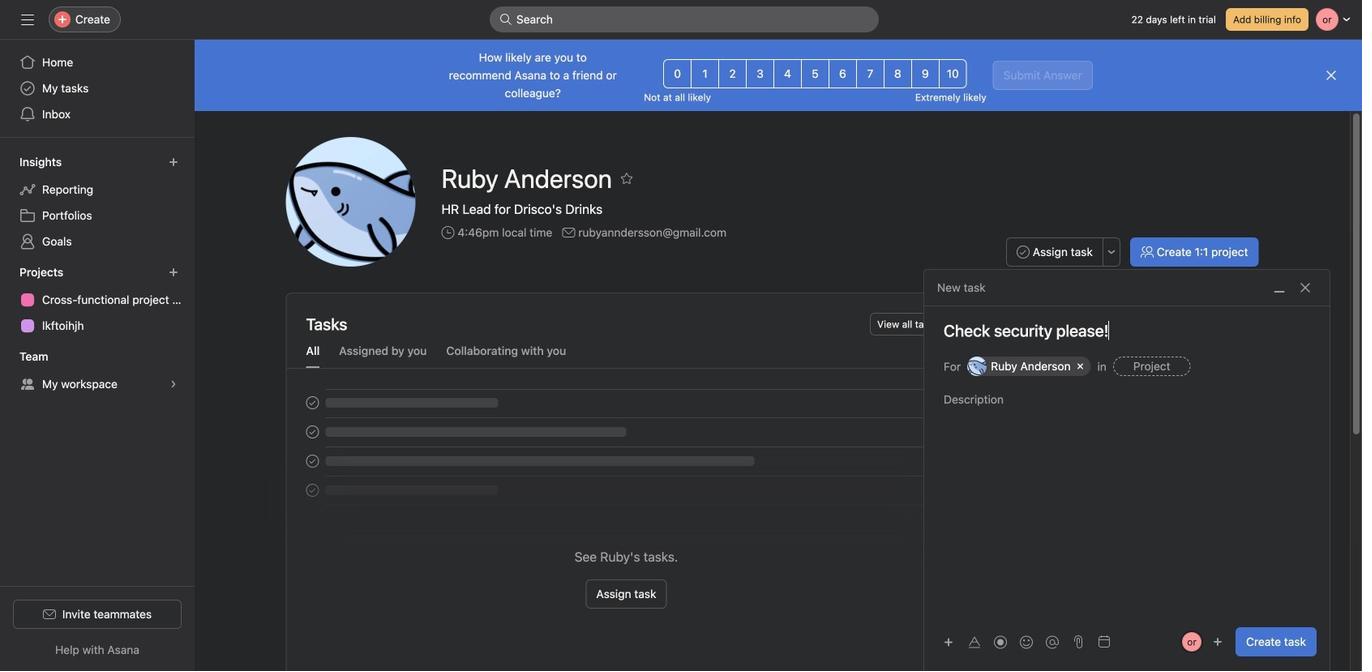 Task type: locate. For each thing, give the bounding box(es) containing it.
minimize image
[[1274, 282, 1287, 295]]

prominent image
[[500, 13, 513, 26]]

insights element
[[0, 148, 195, 258]]

projects element
[[0, 258, 195, 342]]

None radio
[[664, 59, 692, 88], [746, 59, 775, 88], [857, 59, 885, 88], [912, 59, 940, 88], [664, 59, 692, 88], [746, 59, 775, 88], [857, 59, 885, 88], [912, 59, 940, 88]]

toolbar
[[938, 631, 1068, 654]]

option group
[[664, 59, 968, 88]]

list box
[[490, 6, 879, 32]]

Task name text field
[[925, 320, 1331, 342]]

hide sidebar image
[[21, 13, 34, 26]]

dialog
[[925, 270, 1331, 672]]

add to starred image
[[621, 172, 634, 185]]

None radio
[[691, 59, 720, 88], [719, 59, 747, 88], [774, 59, 802, 88], [802, 59, 830, 88], [829, 59, 857, 88], [884, 59, 913, 88], [939, 59, 968, 88], [691, 59, 720, 88], [719, 59, 747, 88], [774, 59, 802, 88], [802, 59, 830, 88], [829, 59, 857, 88], [884, 59, 913, 88], [939, 59, 968, 88]]

formatting image
[[969, 636, 982, 649]]

more options image
[[1107, 247, 1117, 257]]



Task type: describe. For each thing, give the bounding box(es) containing it.
attach a file or paste an image image
[[1073, 636, 1086, 649]]

select due date image
[[1099, 636, 1111, 649]]

tasks tabs tab list
[[287, 342, 967, 369]]

new project or portfolio image
[[169, 268, 178, 277]]

at mention image
[[1047, 636, 1060, 649]]

new insights image
[[169, 157, 178, 167]]

add or remove collaborators from this task image
[[1214, 638, 1224, 647]]

record a video image
[[995, 636, 1008, 649]]

emoji image
[[1021, 636, 1034, 649]]

teams element
[[0, 342, 195, 401]]

see details, my workspace image
[[169, 380, 178, 389]]

global element
[[0, 40, 195, 137]]

close image
[[1300, 282, 1313, 295]]

dismiss image
[[1326, 69, 1339, 82]]

insert an object image
[[944, 638, 954, 648]]



Task type: vqa. For each thing, say whether or not it's contained in the screenshot.
Emoji image
yes



